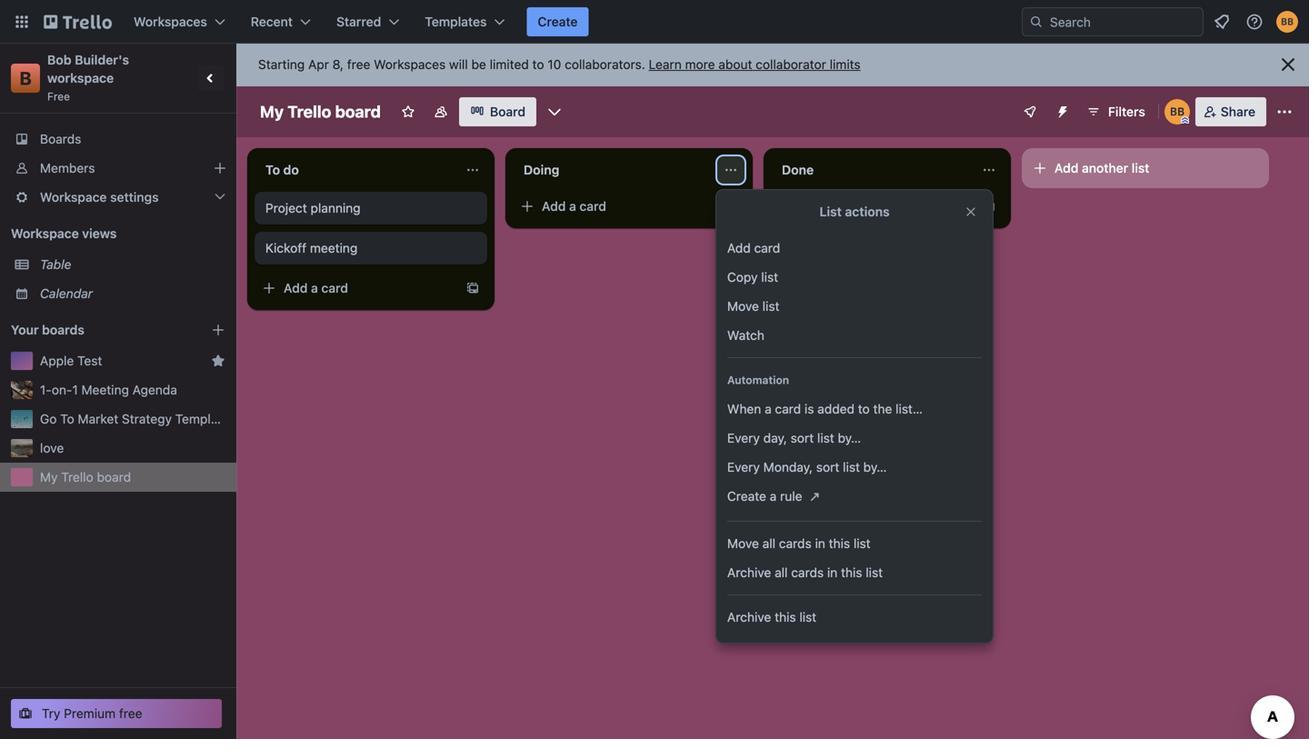 Task type: describe. For each thing, give the bounding box(es) containing it.
trello inside board name text field
[[288, 102, 331, 121]]

calendar link
[[40, 285, 226, 303]]

try premium free
[[42, 706, 142, 721]]

add another list button
[[1022, 148, 1270, 188]]

1-
[[40, 382, 52, 397]]

project planning
[[266, 201, 361, 216]]

workspaces inside workspaces dropdown button
[[134, 14, 207, 29]]

1 horizontal spatial add a card button
[[513, 192, 713, 221]]

b
[[19, 67, 31, 89]]

watch
[[728, 328, 765, 343]]

cards for archive
[[791, 565, 824, 580]]

recent
[[251, 14, 293, 29]]

card inside add card "link"
[[754, 241, 781, 256]]

share button
[[1196, 97, 1267, 126]]

move list
[[728, 299, 780, 314]]

members link
[[0, 154, 236, 183]]

power ups image
[[1023, 105, 1038, 119]]

apple test
[[40, 353, 102, 368]]

boards
[[42, 322, 84, 337]]

0 horizontal spatial board
[[97, 470, 131, 485]]

Search field
[[1044, 8, 1203, 35]]

collaborators.
[[565, 57, 646, 72]]

templates button
[[414, 7, 516, 36]]

1-on-1 meeting agenda link
[[40, 381, 226, 399]]

your
[[11, 322, 39, 337]]

collaborator
[[756, 57, 827, 72]]

learn
[[649, 57, 682, 72]]

list up archive all cards in this list link
[[854, 536, 871, 551]]

in for move all cards in this list
[[815, 536, 826, 551]]

add board image
[[211, 323, 226, 337]]

go to market strategy template
[[40, 412, 229, 427]]

workspace views
[[11, 226, 117, 241]]

try premium free button
[[11, 699, 222, 728]]

a left actions
[[828, 199, 835, 214]]

1 vertical spatial create from template… image
[[466, 281, 480, 296]]

try
[[42, 706, 60, 721]]

starting
[[258, 57, 305, 72]]

a right when
[[765, 402, 772, 417]]

create button
[[527, 7, 589, 36]]

my trello board link
[[40, 468, 226, 487]]

watch link
[[717, 321, 993, 350]]

free
[[47, 90, 70, 103]]

template
[[175, 412, 229, 427]]

0 vertical spatial free
[[347, 57, 370, 72]]

to inside when a card is added to the list… link
[[858, 402, 870, 417]]

meeting
[[81, 382, 129, 397]]

list…
[[896, 402, 923, 417]]

archive all cards in this list
[[728, 565, 883, 580]]

bob
[[47, 52, 71, 67]]

10
[[548, 57, 561, 72]]

bob builder's workspace free
[[47, 52, 132, 103]]

free inside button
[[119, 706, 142, 721]]

when
[[728, 402, 762, 417]]

1 vertical spatial to
[[60, 412, 74, 427]]

1
[[72, 382, 78, 397]]

builder's
[[75, 52, 129, 67]]

your boards with 5 items element
[[11, 319, 184, 341]]

card down done text box
[[838, 199, 865, 214]]

love
[[40, 441, 64, 456]]

starred button
[[326, 7, 410, 36]]

1 vertical spatial workspaces
[[374, 57, 446, 72]]

list inside 'button'
[[1132, 161, 1150, 176]]

done
[[782, 162, 814, 177]]

b link
[[11, 64, 40, 93]]

this member is an admin of this board. image
[[1181, 116, 1189, 125]]

your boards
[[11, 322, 84, 337]]

cards for move
[[779, 536, 812, 551]]

star or unstar board image
[[401, 105, 416, 119]]

add card
[[728, 241, 781, 256]]

bob builder (bobbuilder40) image
[[1277, 11, 1299, 33]]

all for move
[[763, 536, 776, 551]]

1-on-1 meeting agenda
[[40, 382, 177, 397]]

starred
[[337, 14, 381, 29]]

0 horizontal spatial add a card
[[284, 281, 348, 296]]

is
[[805, 402, 814, 417]]

by… for every day, sort list by…
[[838, 431, 861, 446]]

calendar
[[40, 286, 93, 301]]

on-
[[52, 382, 72, 397]]

in for archive all cards in this list
[[828, 565, 838, 580]]

archive for archive all cards in this list
[[728, 565, 772, 580]]

create a rule
[[728, 489, 803, 504]]

0 horizontal spatial to
[[533, 57, 544, 72]]

create a rule link
[[717, 482, 993, 514]]

search image
[[1030, 15, 1044, 29]]

list actions
[[820, 204, 890, 219]]

workspaces button
[[123, 7, 236, 36]]

board
[[490, 104, 526, 119]]

create for create
[[538, 14, 578, 29]]

automation
[[728, 374, 790, 387]]

move for move list
[[728, 299, 759, 314]]

Done text field
[[771, 156, 975, 185]]

kickoff meeting
[[266, 241, 358, 256]]

a down 'doing' text field
[[569, 199, 576, 214]]

premium
[[64, 706, 116, 721]]

all for archive
[[775, 565, 788, 580]]

0 horizontal spatial my
[[40, 470, 58, 485]]

archive all cards in this list link
[[717, 558, 993, 588]]

list down the copy list
[[763, 299, 780, 314]]

limits
[[830, 57, 861, 72]]

to do
[[266, 162, 299, 177]]

workspace visible image
[[434, 105, 448, 119]]

my trello board inside board name text field
[[260, 102, 381, 121]]

workspace settings button
[[0, 183, 236, 212]]

2 vertical spatial this
[[775, 610, 796, 625]]

more
[[685, 57, 715, 72]]

this for move all cards in this list
[[829, 536, 850, 551]]

create for create a rule
[[728, 489, 767, 504]]

apr
[[308, 57, 329, 72]]



Task type: vqa. For each thing, say whether or not it's contained in the screenshot.
the rightmost Add a card
yes



Task type: locate. For each thing, give the bounding box(es) containing it.
to right go
[[60, 412, 74, 427]]

card left is
[[775, 402, 801, 417]]

monday,
[[764, 460, 813, 475]]

this for archive all cards in this list
[[841, 565, 863, 580]]

board inside text field
[[335, 102, 381, 121]]

add a card button for the rightmost create from template… icon
[[771, 192, 971, 221]]

add a card button down done text box
[[771, 192, 971, 221]]

this down archive all cards in this list
[[775, 610, 796, 625]]

views
[[82, 226, 117, 241]]

every for every monday, sort list by…
[[728, 460, 760, 475]]

boards link
[[0, 125, 236, 154]]

1 horizontal spatial free
[[347, 57, 370, 72]]

0 vertical spatial trello
[[288, 102, 331, 121]]

list right copy
[[762, 270, 779, 285]]

card down meeting
[[321, 281, 348, 296]]

0 vertical spatial create
[[538, 14, 578, 29]]

1 vertical spatial all
[[775, 565, 788, 580]]

1 archive from the top
[[728, 565, 772, 580]]

every down when
[[728, 431, 760, 446]]

free right 8,
[[347, 57, 370, 72]]

1 horizontal spatial to
[[858, 402, 870, 417]]

copy
[[728, 270, 758, 285]]

rule
[[780, 489, 803, 504]]

create inside create button
[[538, 14, 578, 29]]

add up copy
[[728, 241, 751, 256]]

Doing text field
[[513, 156, 717, 185]]

cards up archive all cards in this list
[[779, 536, 812, 551]]

love link
[[40, 439, 226, 457]]

archive
[[728, 565, 772, 580], [728, 610, 772, 625]]

primary element
[[0, 0, 1310, 44]]

boards
[[40, 131, 81, 146]]

0 vertical spatial in
[[815, 536, 826, 551]]

1 vertical spatial to
[[858, 402, 870, 417]]

0 notifications image
[[1211, 11, 1233, 33]]

move for move all cards in this list
[[728, 536, 759, 551]]

planning
[[311, 201, 361, 216]]

apple
[[40, 353, 74, 368]]

add a card button for the bottom create from template… icon
[[255, 274, 455, 303]]

list right the another
[[1132, 161, 1150, 176]]

0 horizontal spatial to
[[60, 412, 74, 427]]

1 horizontal spatial my
[[260, 102, 284, 121]]

all up archive all cards in this list
[[763, 536, 776, 551]]

add a card button down 'doing' text field
[[513, 192, 713, 221]]

0 vertical spatial to
[[266, 162, 280, 177]]

1 vertical spatial trello
[[61, 470, 93, 485]]

limited
[[490, 57, 529, 72]]

create up starting apr 8, free workspaces will be limited to 10 collaborators. learn more about collaborator limits
[[538, 14, 578, 29]]

2 every from the top
[[728, 460, 760, 475]]

add a card up add card "link"
[[800, 199, 865, 214]]

archive down archive all cards in this list
[[728, 610, 772, 625]]

my trello board down apr
[[260, 102, 381, 121]]

0 horizontal spatial free
[[119, 706, 142, 721]]

Board name text field
[[251, 97, 390, 126]]

share
[[1221, 104, 1256, 119]]

add down doing
[[542, 199, 566, 214]]

1 horizontal spatial trello
[[288, 102, 331, 121]]

0 vertical spatial every
[[728, 431, 760, 446]]

day,
[[764, 431, 787, 446]]

1 vertical spatial my
[[40, 470, 58, 485]]

0 vertical spatial sort
[[791, 431, 814, 446]]

workspace for workspace views
[[11, 226, 79, 241]]

starred icon image
[[211, 354, 226, 368]]

my trello board down love
[[40, 470, 131, 485]]

templates
[[425, 14, 487, 29]]

0 vertical spatial to
[[533, 57, 544, 72]]

add inside add card "link"
[[728, 241, 751, 256]]

to left do
[[266, 162, 280, 177]]

2 horizontal spatial add a card button
[[771, 192, 971, 221]]

filters button
[[1081, 97, 1151, 126]]

1 horizontal spatial create from template… image
[[982, 199, 997, 214]]

a left rule
[[770, 489, 777, 504]]

list down when a card is added to the list…
[[818, 431, 835, 446]]

add another list
[[1055, 161, 1150, 176]]

a down kickoff meeting at left
[[311, 281, 318, 296]]

1 vertical spatial in
[[828, 565, 838, 580]]

workspace inside dropdown button
[[40, 190, 107, 205]]

add card link
[[717, 234, 993, 263]]

1 vertical spatial create
[[728, 489, 767, 504]]

about
[[719, 57, 753, 72]]

this up archive all cards in this list link
[[829, 536, 850, 551]]

apple test link
[[40, 352, 204, 370]]

board down love link at the bottom
[[97, 470, 131, 485]]

customize views image
[[546, 103, 564, 121]]

1 horizontal spatial my trello board
[[260, 102, 381, 121]]

2 move from the top
[[728, 536, 759, 551]]

workspace down the members
[[40, 190, 107, 205]]

to left '10'
[[533, 57, 544, 72]]

2 archive from the top
[[728, 610, 772, 625]]

add a card button down kickoff meeting link
[[255, 274, 455, 303]]

0 vertical spatial archive
[[728, 565, 772, 580]]

0 vertical spatial by…
[[838, 431, 861, 446]]

trello down love
[[61, 470, 93, 485]]

every day, sort list by…
[[728, 431, 861, 446]]

starting apr 8, free workspaces will be limited to 10 collaborators. learn more about collaborator limits
[[258, 57, 861, 72]]

0 vertical spatial workspaces
[[134, 14, 207, 29]]

1 horizontal spatial by…
[[864, 460, 887, 475]]

1 vertical spatial move
[[728, 536, 759, 551]]

0 horizontal spatial add a card button
[[255, 274, 455, 303]]

by… down every day, sort list by… link
[[864, 460, 887, 475]]

1 vertical spatial archive
[[728, 610, 772, 625]]

add a card button
[[513, 192, 713, 221], [771, 192, 971, 221], [255, 274, 455, 303]]

To do text field
[[255, 156, 458, 185]]

card down 'doing' text field
[[580, 199, 607, 214]]

1 vertical spatial sort
[[817, 460, 840, 475]]

by… for every monday, sort list by…
[[864, 460, 887, 475]]

1 vertical spatial this
[[841, 565, 863, 580]]

workspaces
[[134, 14, 207, 29], [374, 57, 446, 72]]

my inside board name text field
[[260, 102, 284, 121]]

archive this list link
[[717, 603, 993, 632]]

0 vertical spatial board
[[335, 102, 381, 121]]

actions
[[845, 204, 890, 219]]

settings
[[110, 190, 159, 205]]

1 horizontal spatial workspaces
[[374, 57, 446, 72]]

add down done
[[800, 199, 824, 214]]

1 horizontal spatial sort
[[817, 460, 840, 475]]

archive up archive this list
[[728, 565, 772, 580]]

my trello board
[[260, 102, 381, 121], [40, 470, 131, 485]]

kickoff meeting link
[[266, 239, 477, 257]]

every for every day, sort list by…
[[728, 431, 760, 446]]

archive for archive this list
[[728, 610, 772, 625]]

board
[[335, 102, 381, 121], [97, 470, 131, 485]]

my down starting
[[260, 102, 284, 121]]

1 horizontal spatial to
[[266, 162, 280, 177]]

every
[[728, 431, 760, 446], [728, 460, 760, 475]]

1 horizontal spatial board
[[335, 102, 381, 121]]

0 vertical spatial move
[[728, 299, 759, 314]]

1 horizontal spatial create
[[728, 489, 767, 504]]

board left star or unstar board image on the top of page
[[335, 102, 381, 121]]

0 horizontal spatial create from template… image
[[466, 281, 480, 296]]

workspaces up workspace navigation collapse icon
[[134, 14, 207, 29]]

table link
[[40, 256, 226, 274]]

0 vertical spatial cards
[[779, 536, 812, 551]]

all down move all cards in this list
[[775, 565, 788, 580]]

0 horizontal spatial workspaces
[[134, 14, 207, 29]]

create
[[538, 14, 578, 29], [728, 489, 767, 504]]

cards down move all cards in this list
[[791, 565, 824, 580]]

create from template… image
[[982, 199, 997, 214], [466, 281, 480, 296]]

0 vertical spatial my
[[260, 102, 284, 121]]

cards
[[779, 536, 812, 551], [791, 565, 824, 580]]

to inside text box
[[266, 162, 280, 177]]

another
[[1082, 161, 1129, 176]]

the
[[874, 402, 893, 417]]

members
[[40, 161, 95, 176]]

every monday, sort list by… link
[[717, 453, 993, 482]]

project planning link
[[266, 199, 477, 217]]

move down create a rule at the right bottom of page
[[728, 536, 759, 551]]

1 vertical spatial by…
[[864, 460, 887, 475]]

in
[[815, 536, 826, 551], [828, 565, 838, 580]]

1 vertical spatial every
[[728, 460, 760, 475]]

do
[[283, 162, 299, 177]]

when a card is added to the list…
[[728, 402, 923, 417]]

add left the another
[[1055, 161, 1079, 176]]

0 horizontal spatial sort
[[791, 431, 814, 446]]

card inside when a card is added to the list… link
[[775, 402, 801, 417]]

in up archive all cards in this list
[[815, 536, 826, 551]]

1 horizontal spatial add a card
[[542, 199, 607, 214]]

all
[[763, 536, 776, 551], [775, 565, 788, 580]]

when a card is added to the list… link
[[717, 395, 993, 424]]

this
[[829, 536, 850, 551], [841, 565, 863, 580], [775, 610, 796, 625]]

table
[[40, 257, 71, 272]]

1 vertical spatial cards
[[791, 565, 824, 580]]

0 vertical spatial my trello board
[[260, 102, 381, 121]]

bob builder's workspace link
[[47, 52, 132, 85]]

this down move all cards in this list link
[[841, 565, 863, 580]]

1 vertical spatial workspace
[[11, 226, 79, 241]]

trello down apr
[[288, 102, 331, 121]]

create inside create a rule link
[[728, 489, 767, 504]]

sort for monday,
[[817, 460, 840, 475]]

workspace navigation collapse icon image
[[198, 65, 224, 91]]

0 vertical spatial create from template… image
[[982, 199, 997, 214]]

free right premium
[[119, 706, 142, 721]]

workspace for workspace settings
[[40, 190, 107, 205]]

move list link
[[717, 292, 993, 321]]

be
[[472, 57, 486, 72]]

list down every day, sort list by… link
[[843, 460, 860, 475]]

card
[[580, 199, 607, 214], [838, 199, 865, 214], [754, 241, 781, 256], [321, 281, 348, 296], [775, 402, 801, 417]]

my
[[260, 102, 284, 121], [40, 470, 58, 485]]

in down move all cards in this list link
[[828, 565, 838, 580]]

0 horizontal spatial trello
[[61, 470, 93, 485]]

0 horizontal spatial by…
[[838, 431, 861, 446]]

show menu image
[[1276, 103, 1294, 121]]

list down archive all cards in this list
[[800, 610, 817, 625]]

list down move all cards in this list link
[[866, 565, 883, 580]]

list
[[820, 204, 842, 219]]

market
[[78, 412, 118, 427]]

2 horizontal spatial add a card
[[800, 199, 865, 214]]

a
[[569, 199, 576, 214], [828, 199, 835, 214], [311, 281, 318, 296], [765, 402, 772, 417], [770, 489, 777, 504]]

card up the copy list
[[754, 241, 781, 256]]

back to home image
[[44, 7, 112, 36]]

in inside move all cards in this list link
[[815, 536, 826, 551]]

0 horizontal spatial my trello board
[[40, 470, 131, 485]]

move all cards in this list
[[728, 536, 871, 551]]

add inside add another list 'button'
[[1055, 161, 1079, 176]]

move
[[728, 299, 759, 314], [728, 536, 759, 551]]

1 vertical spatial free
[[119, 706, 142, 721]]

recent button
[[240, 7, 322, 36]]

project
[[266, 201, 307, 216]]

trello inside my trello board link
[[61, 470, 93, 485]]

workspace up table
[[11, 226, 79, 241]]

0 vertical spatial this
[[829, 536, 850, 551]]

agenda
[[133, 382, 177, 397]]

copy list
[[728, 270, 779, 285]]

doing
[[524, 162, 560, 177]]

bob builder (bobbuilder40) image
[[1165, 99, 1190, 125]]

workspace
[[47, 70, 114, 85]]

1 vertical spatial my trello board
[[40, 470, 131, 485]]

by… down when a card is added to the list… link
[[838, 431, 861, 446]]

0 horizontal spatial create
[[538, 14, 578, 29]]

move down copy
[[728, 299, 759, 314]]

my down love
[[40, 470, 58, 485]]

to
[[266, 162, 280, 177], [60, 412, 74, 427]]

to left the
[[858, 402, 870, 417]]

workspaces up star or unstar board image on the top of page
[[374, 57, 446, 72]]

0 vertical spatial all
[[763, 536, 776, 551]]

1 vertical spatial board
[[97, 470, 131, 485]]

learn more about collaborator limits link
[[649, 57, 861, 72]]

sort right "day,"
[[791, 431, 814, 446]]

0 horizontal spatial in
[[815, 536, 826, 551]]

every up create a rule at the right bottom of page
[[728, 460, 760, 475]]

automation image
[[1049, 97, 1074, 123]]

1 every from the top
[[728, 431, 760, 446]]

sort
[[791, 431, 814, 446], [817, 460, 840, 475]]

sort for day,
[[791, 431, 814, 446]]

by…
[[838, 431, 861, 446], [864, 460, 887, 475]]

archive this list
[[728, 610, 817, 625]]

to
[[533, 57, 544, 72], [858, 402, 870, 417]]

copy list link
[[717, 263, 993, 292]]

in inside archive all cards in this list link
[[828, 565, 838, 580]]

add a card down doing
[[542, 199, 607, 214]]

sort down every day, sort list by… link
[[817, 460, 840, 475]]

open information menu image
[[1246, 13, 1264, 31]]

workspace settings
[[40, 190, 159, 205]]

every day, sort list by… link
[[717, 424, 993, 453]]

my trello board inside my trello board link
[[40, 470, 131, 485]]

create left rule
[[728, 489, 767, 504]]

1 move from the top
[[728, 299, 759, 314]]

move all cards in this list link
[[717, 529, 993, 558]]

0 vertical spatial workspace
[[40, 190, 107, 205]]

1 horizontal spatial in
[[828, 565, 838, 580]]

strategy
[[122, 412, 172, 427]]

add down kickoff
[[284, 281, 308, 296]]

test
[[77, 353, 102, 368]]

add a card down kickoff meeting at left
[[284, 281, 348, 296]]

go
[[40, 412, 57, 427]]

will
[[449, 57, 468, 72]]



